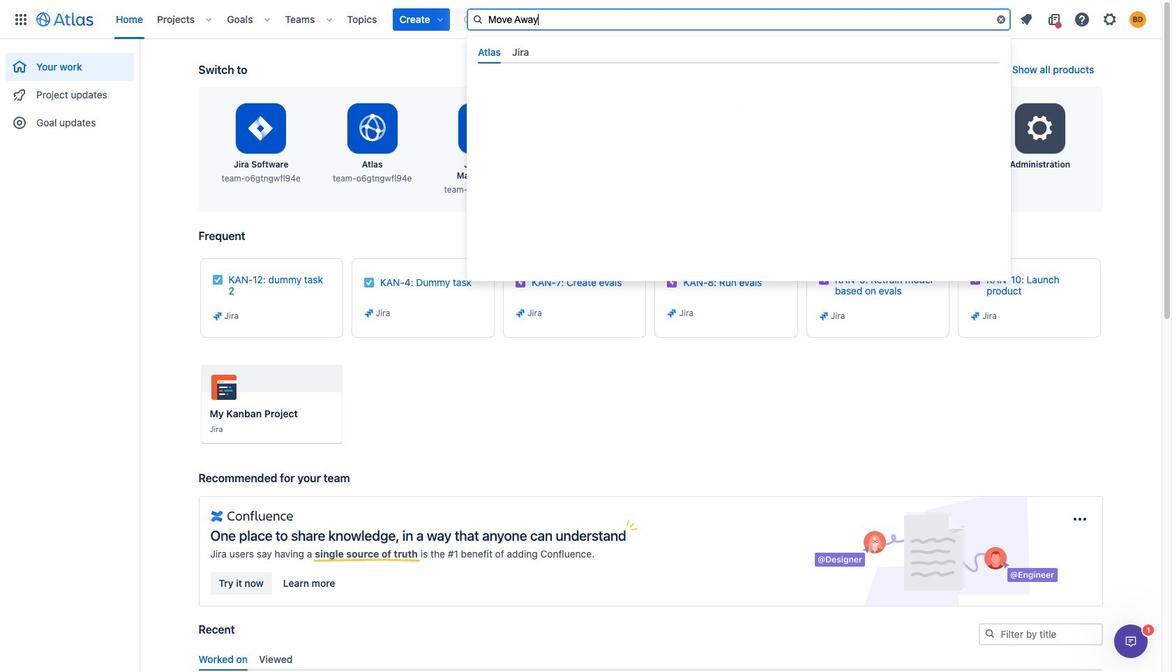 Task type: locate. For each thing, give the bounding box(es) containing it.
Search Atlas field
[[467, 8, 1011, 30]]

None search field
[[467, 8, 1011, 30]]

jira image
[[363, 308, 375, 319], [667, 308, 678, 319], [667, 308, 678, 319], [212, 311, 223, 322], [819, 311, 830, 322]]

banner
[[0, 0, 1162, 281]]

clear search session image
[[996, 14, 1007, 25]]

top element
[[8, 0, 872, 39]]

confluence image
[[210, 508, 293, 525], [210, 508, 293, 525]]

group
[[6, 39, 134, 141]]

switch to... image
[[13, 11, 29, 28]]

search image
[[984, 628, 996, 639]]

dialog
[[1115, 625, 1148, 658]]

jira image
[[363, 308, 375, 319], [515, 308, 526, 319], [515, 308, 526, 319], [212, 311, 223, 322], [819, 311, 830, 322], [970, 311, 981, 322], [970, 311, 981, 322]]

search image
[[472, 14, 484, 25]]

1 vertical spatial tab list
[[193, 647, 1109, 671]]

2 tab from the left
[[507, 40, 535, 63]]

tab list
[[472, 40, 1006, 63], [193, 647, 1109, 671]]

settings image
[[1024, 112, 1057, 145]]

tab
[[472, 40, 507, 63], [507, 40, 535, 63]]



Task type: vqa. For each thing, say whether or not it's contained in the screenshot.
Settings icon
yes



Task type: describe. For each thing, give the bounding box(es) containing it.
cross-flow recommendation banner element
[[199, 471, 1103, 623]]

settings image
[[1102, 11, 1119, 28]]

0 vertical spatial tab list
[[472, 40, 1006, 63]]

Filter by title field
[[980, 625, 1102, 644]]

more image
[[1072, 511, 1088, 528]]

help image
[[1074, 11, 1091, 28]]

1 tab from the left
[[472, 40, 507, 63]]

account image
[[1130, 11, 1147, 28]]

notifications image
[[1018, 11, 1035, 28]]



